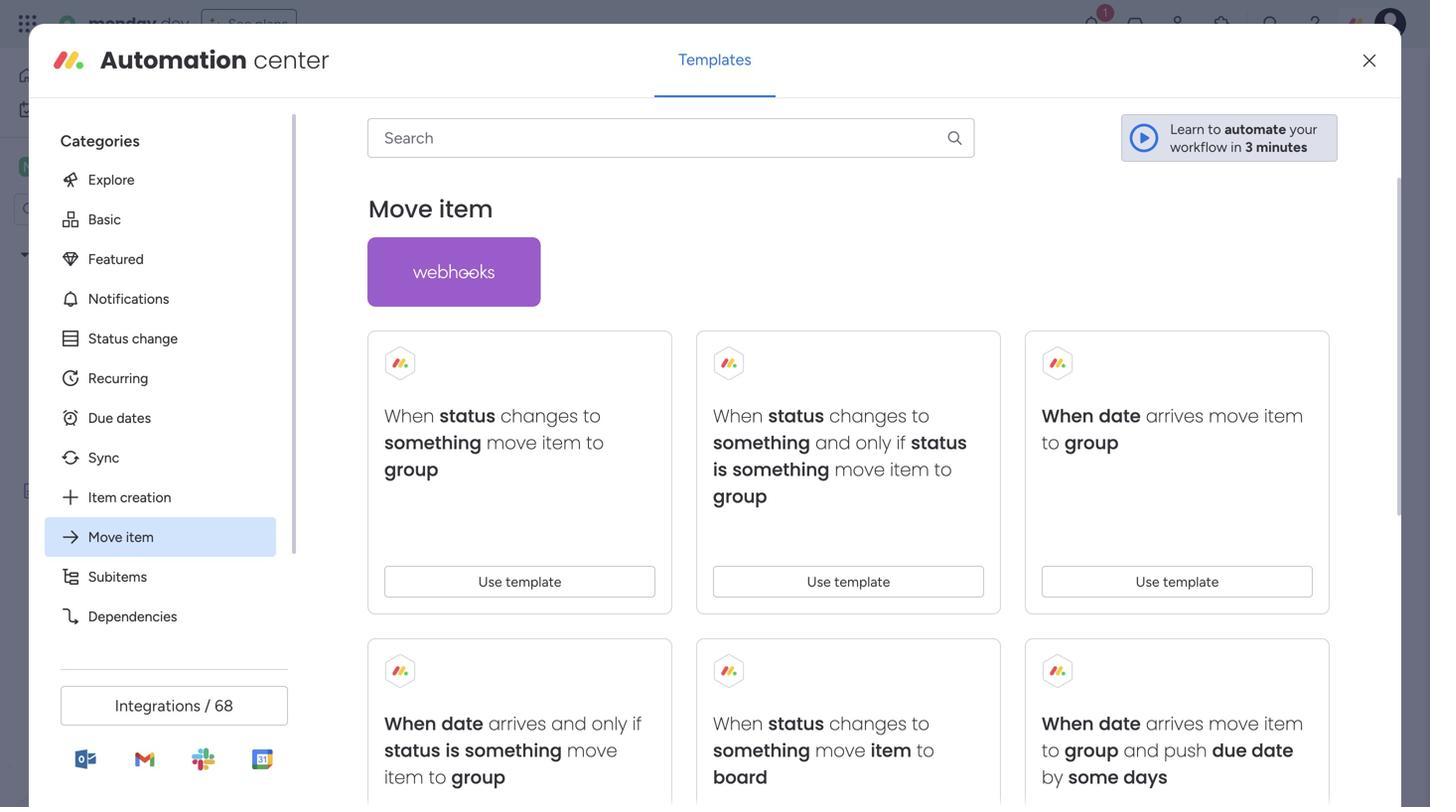 Task type: locate. For each thing, give the bounding box(es) containing it.
use template for status
[[807, 573, 890, 590]]

use template
[[478, 573, 561, 590], [807, 573, 890, 590], [1136, 573, 1219, 590]]

1 use template from the left
[[478, 573, 561, 590]]

if
[[896, 430, 906, 456], [632, 711, 642, 737]]

dependencies
[[88, 608, 177, 625]]

move item
[[368, 192, 493, 226], [88, 529, 154, 546]]

status
[[439, 404, 495, 429], [768, 404, 824, 429], [911, 430, 967, 456], [768, 711, 824, 737], [384, 738, 440, 764]]

when inside when status changes   to something and only if status is something move item to group
[[713, 404, 763, 429]]

changes for when status changes   to something move item to group
[[500, 404, 578, 429]]

1 horizontal spatial only
[[856, 430, 891, 456]]

0 horizontal spatial move
[[88, 529, 122, 546]]

1 horizontal spatial move item
[[368, 192, 493, 226]]

1 vertical spatial and
[[551, 711, 586, 737]]

and
[[815, 430, 850, 456], [551, 711, 586, 737], [1124, 738, 1159, 764]]

help
[[1279, 757, 1314, 777]]

use for status
[[807, 573, 831, 590]]

0 vertical spatial arrives   move item to
[[1042, 404, 1303, 456]]

feature
[[47, 483, 94, 500]]

only
[[856, 430, 891, 456], [591, 711, 627, 737]]

subitems
[[88, 568, 147, 585]]

2 use template button from the left
[[713, 566, 984, 598]]

due
[[88, 410, 113, 426]]

select product image
[[18, 14, 38, 34]]

categories
[[60, 131, 140, 150]]

0 vertical spatial is
[[713, 457, 727, 483]]

use template button
[[384, 566, 655, 598], [713, 566, 984, 598], [1042, 566, 1313, 598]]

when for group
[[384, 404, 434, 429]]

1 vertical spatial when date
[[1042, 711, 1141, 737]]

explore option
[[44, 160, 276, 199]]

my right workspace icon
[[46, 157, 68, 176]]

status inside when status changes   to something move item to group
[[439, 404, 495, 429]]

item creation option
[[44, 478, 276, 517]]

status
[[88, 330, 129, 347]]

group and   push due date by some days
[[1042, 738, 1294, 790]]

subitems option
[[44, 557, 276, 597]]

0 horizontal spatial only
[[591, 711, 627, 737]]

automation
[[100, 43, 247, 77]]

item
[[439, 192, 493, 226], [1264, 404, 1303, 429], [542, 430, 581, 456], [890, 457, 929, 483], [126, 529, 154, 546], [1264, 711, 1303, 737], [871, 738, 912, 764], [384, 765, 423, 790]]

changes inside when status changes   to something and only if status is something move item to group
[[829, 404, 907, 429]]

by
[[1042, 765, 1063, 790]]

center
[[253, 43, 329, 77]]

automation  center image
[[52, 44, 84, 76]]

caret down image
[[21, 248, 29, 262]]

started
[[120, 449, 166, 466]]

status inside when status changes   to something move item to board
[[768, 711, 824, 737]]

/
[[205, 697, 211, 716]]

feature spec template
[[47, 483, 187, 500]]

option
[[0, 237, 253, 241]]

lottie animation image
[[0, 607, 253, 808]]

my scrum team
[[36, 246, 132, 263]]

my inside list box
[[36, 246, 55, 263]]

move
[[368, 192, 433, 226], [88, 529, 122, 546]]

1 vertical spatial move item
[[88, 529, 154, 546]]

1 horizontal spatial and
[[815, 430, 850, 456]]

1 use from the left
[[478, 573, 502, 590]]

None search field
[[367, 118, 975, 158]]

0 vertical spatial my
[[46, 157, 68, 176]]

2 vertical spatial and
[[1124, 738, 1159, 764]]

0 vertical spatial if
[[896, 430, 906, 456]]

move inside when status changes   to something and only if status is something move item to group
[[835, 457, 885, 483]]

arrives
[[1146, 404, 1204, 429], [488, 711, 546, 737], [1146, 711, 1204, 737]]

when inside when date arrives   and only if status is something
[[384, 711, 436, 737]]

team
[[100, 246, 132, 263]]

template
[[131, 483, 187, 500], [506, 573, 561, 590], [834, 573, 890, 590], [1163, 573, 1219, 590]]

move
[[1209, 404, 1259, 429], [486, 430, 537, 456], [835, 457, 885, 483], [1209, 711, 1259, 737], [567, 738, 617, 764], [815, 738, 866, 764]]

0 horizontal spatial use template
[[478, 573, 561, 590]]

my right caret down icon
[[36, 246, 55, 263]]

2 arrives   move item to from the top
[[1042, 711, 1303, 764]]

2 horizontal spatial use
[[1136, 573, 1160, 590]]

template for when date
[[1163, 573, 1219, 590]]

move inside move item to
[[567, 738, 617, 764]]

when inside when status changes   to something move item to group
[[384, 404, 434, 429]]

changes
[[500, 404, 578, 429], [829, 404, 907, 429], [829, 711, 907, 737]]

something for when status changes   to something move item to board
[[713, 738, 810, 764]]

my inside the workspace selection element
[[46, 157, 68, 176]]

when for board
[[713, 711, 763, 737]]

when date
[[1042, 404, 1141, 429], [1042, 711, 1141, 737]]

list box
[[0, 234, 253, 776]]

1 horizontal spatial use template
[[807, 573, 890, 590]]

see plans button
[[201, 9, 297, 39]]

something inside when status changes   to something move item to board
[[713, 738, 810, 764]]

group
[[1065, 430, 1119, 456], [384, 457, 438, 483], [713, 484, 767, 509], [1065, 738, 1119, 764], [451, 765, 505, 790]]

2 use template from the left
[[807, 573, 890, 590]]

2 horizontal spatial use template
[[1136, 573, 1219, 590]]

status inside when date arrives   and only if status is something
[[384, 738, 440, 764]]

date
[[1099, 404, 1141, 429], [441, 711, 483, 737], [1099, 711, 1141, 737], [1252, 738, 1294, 764]]

monday dev
[[88, 12, 189, 35]]

inbox image
[[1125, 14, 1145, 34]]

some
[[1068, 765, 1119, 790]]

my for my scrum team
[[36, 246, 55, 263]]

featured option
[[44, 239, 276, 279]]

home link
[[12, 60, 214, 91]]

when
[[384, 404, 434, 429], [713, 404, 763, 429], [1042, 404, 1094, 429], [384, 711, 436, 737], [713, 711, 763, 737], [1042, 711, 1094, 737]]

1 vertical spatial only
[[591, 711, 627, 737]]

use
[[478, 573, 502, 590], [807, 573, 831, 590], [1136, 573, 1160, 590]]

notifications image
[[1082, 14, 1102, 34]]

use template for group
[[478, 573, 561, 590]]

home option
[[12, 60, 214, 91]]

automate
[[1225, 120, 1286, 137]]

1 horizontal spatial if
[[896, 430, 906, 456]]

something inside when date arrives   and only if status is something
[[465, 738, 562, 764]]

item inside when status changes   to something move item to board
[[871, 738, 912, 764]]

lottie animation element
[[574, 284, 1030, 482], [0, 607, 253, 808]]

changes for when status changes   to something move item to board
[[829, 711, 907, 737]]

use template button for status
[[713, 566, 984, 598]]

changes inside when status changes   to something move item to group
[[500, 404, 578, 429]]

1 use template button from the left
[[384, 566, 655, 598]]

0 vertical spatial when date
[[1042, 404, 1141, 429]]

0 horizontal spatial use
[[478, 573, 502, 590]]

is inside when date arrives   and only if status is something
[[445, 738, 460, 764]]

1 vertical spatial lottie animation element
[[0, 607, 253, 808]]

item inside when status changes   to something move item to group
[[542, 430, 581, 456]]

my
[[46, 157, 68, 176], [36, 246, 55, 263]]

2 when date from the top
[[1042, 711, 1141, 737]]

arrives   move item to for and   push
[[1042, 711, 1303, 764]]

when status changes   to something move item to group
[[384, 404, 604, 483]]

0 horizontal spatial is
[[445, 738, 460, 764]]

item inside "option"
[[126, 529, 154, 546]]

group inside when status changes   to something move item to group
[[384, 457, 438, 483]]

0 vertical spatial move
[[368, 192, 433, 226]]

when inside when status changes   to something move item to board
[[713, 711, 763, 737]]

learn
[[1170, 120, 1205, 137]]

and inside when date arrives   and only if status is something
[[551, 711, 586, 737]]

plans
[[255, 15, 288, 32]]

1 vertical spatial move
[[88, 529, 122, 546]]

monday
[[88, 12, 157, 35]]

1 vertical spatial if
[[632, 711, 642, 737]]

1 horizontal spatial lottie animation element
[[574, 284, 1030, 482]]

move inside when status changes   to something move item to group
[[486, 430, 537, 456]]

search image
[[946, 129, 964, 147]]

2 use from the left
[[807, 573, 831, 590]]

2 horizontal spatial and
[[1124, 738, 1159, 764]]

see plans
[[228, 15, 288, 32]]

my for my team
[[46, 157, 68, 176]]

arrives inside when date arrives   and only if status is something
[[488, 711, 546, 737]]

and inside when status changes   to something and only if status is something move item to group
[[815, 430, 850, 456]]

automation center
[[100, 43, 329, 77]]

0 horizontal spatial if
[[632, 711, 642, 737]]

is
[[713, 457, 727, 483], [445, 738, 460, 764]]

help button
[[1262, 751, 1331, 784]]

1 vertical spatial arrives   move item to
[[1042, 711, 1303, 764]]

my team
[[46, 157, 111, 176]]

your workflow in
[[1170, 120, 1317, 155]]

0 horizontal spatial and
[[551, 711, 586, 737]]

something inside when status changes   to something move item to group
[[384, 430, 481, 456]]

0 horizontal spatial use template button
[[384, 566, 655, 598]]

only inside when status changes   to something and only if status is something move item to group
[[856, 430, 891, 456]]

templates
[[679, 50, 752, 69]]

to
[[1208, 120, 1221, 137], [583, 404, 601, 429], [912, 404, 930, 429], [586, 430, 604, 456], [1042, 430, 1059, 456], [934, 457, 952, 483], [912, 711, 930, 737], [917, 738, 934, 764], [1042, 738, 1059, 764], [428, 765, 446, 790]]

changes for when status changes   to something and only if status is something move item to group
[[829, 404, 907, 429]]

1 vertical spatial my
[[36, 246, 55, 263]]

arrives   move item to
[[1042, 404, 1303, 456], [1042, 711, 1303, 764]]

1 vertical spatial is
[[445, 738, 460, 764]]

1 horizontal spatial use template button
[[713, 566, 984, 598]]

1 horizontal spatial move
[[368, 192, 433, 226]]

0 vertical spatial only
[[856, 430, 891, 456]]

move item inside move item "option"
[[88, 529, 154, 546]]

changes inside when status changes   to something move item to board
[[829, 711, 907, 737]]

1 when date from the top
[[1042, 404, 1141, 429]]

Search for a column type search field
[[367, 118, 975, 158]]

only inside when date arrives   and only if status is something
[[591, 711, 627, 737]]

1 horizontal spatial use
[[807, 573, 831, 590]]

sprints
[[69, 314, 113, 331]]

1 arrives   move item to from the top
[[1042, 404, 1303, 456]]

0 vertical spatial and
[[815, 430, 850, 456]]

move item option
[[44, 517, 276, 557]]

0 horizontal spatial move item
[[88, 529, 154, 546]]

recurring option
[[44, 358, 276, 398]]

2 horizontal spatial use template button
[[1042, 566, 1313, 598]]

1 horizontal spatial is
[[713, 457, 727, 483]]

when status changes   to something move item to board
[[713, 711, 934, 790]]

something
[[384, 430, 481, 456], [713, 430, 810, 456], [732, 457, 830, 483], [465, 738, 562, 764], [713, 738, 810, 764]]

0 horizontal spatial lottie animation element
[[0, 607, 253, 808]]

Search in workspace field
[[42, 198, 166, 221]]



Task type: vqa. For each thing, say whether or not it's contained in the screenshot.
2nd "2 SP" from the bottom of the page
no



Task type: describe. For each thing, give the bounding box(es) containing it.
roadmap
[[69, 348, 128, 365]]

item creation
[[88, 489, 171, 506]]

when for something
[[384, 711, 436, 737]]

change
[[132, 330, 178, 347]]

notifications option
[[44, 279, 276, 319]]

creation
[[120, 489, 171, 506]]

public board image
[[43, 448, 62, 467]]

learn to automate
[[1170, 120, 1286, 137]]

maria williams image
[[1375, 8, 1406, 40]]

retrospectives
[[69, 415, 162, 432]]

item
[[88, 489, 117, 506]]

your
[[1290, 120, 1317, 137]]

item inside when status changes   to something and only if status is something move item to group
[[890, 457, 929, 483]]

status for when status changes   to something and only if status is something move item to group
[[768, 404, 824, 429]]

days
[[1123, 765, 1168, 790]]

list box containing my scrum team
[[0, 234, 253, 776]]

workflow
[[1170, 138, 1228, 155]]

68
[[215, 697, 233, 716]]

3 use template from the left
[[1136, 573, 1219, 590]]

something for when status changes   to something and only if status is something move item to group
[[713, 430, 810, 456]]

basic option
[[44, 199, 276, 239]]

status change
[[88, 330, 178, 347]]

status change option
[[44, 319, 276, 358]]

sync option
[[44, 438, 276, 478]]

getting started
[[69, 449, 166, 466]]

bugs
[[69, 381, 99, 398]]

status for when status changes   to something move item to group
[[439, 404, 495, 429]]

group inside when status changes   to something and only if status is something move item to group
[[713, 484, 767, 509]]

template for and only if
[[834, 573, 890, 590]]

templates button
[[655, 36, 776, 83]]

apps image
[[1213, 14, 1233, 34]]

search everything image
[[1261, 14, 1281, 34]]

invite members image
[[1169, 14, 1189, 34]]

tasks
[[69, 280, 102, 297]]

team
[[72, 157, 111, 176]]

m
[[23, 158, 35, 175]]

categories heading
[[44, 114, 276, 160]]

due dates option
[[44, 398, 276, 438]]

when for status
[[713, 404, 763, 429]]

when status changes   to something and only if status is something move item to group
[[713, 404, 967, 509]]

1 image
[[1097, 1, 1114, 23]]

if inside when date arrives   and only if status is something
[[632, 711, 642, 737]]

template for move item to
[[506, 573, 561, 590]]

to inside move item to
[[428, 765, 446, 790]]

group inside 'group and   push due date by some days'
[[1065, 738, 1119, 764]]

public board image
[[21, 482, 40, 501]]

date inside when date arrives   and only if status is something
[[441, 711, 483, 737]]

board
[[713, 765, 768, 790]]

integrations
[[115, 697, 201, 716]]

0 vertical spatial lottie animation element
[[574, 284, 1030, 482]]

move item to
[[384, 738, 617, 790]]

and inside 'group and   push due date by some days'
[[1124, 738, 1159, 764]]

something for when status changes   to something move item to group
[[384, 430, 481, 456]]

move inside when status changes   to something move item to board
[[815, 738, 866, 764]]

if inside when status changes   to something and only if status is something move item to group
[[896, 430, 906, 456]]

basic
[[88, 211, 121, 228]]

arrives for move item to
[[1146, 404, 1204, 429]]

use for group
[[478, 573, 502, 590]]

explore
[[88, 171, 135, 188]]

due dates
[[88, 410, 151, 426]]

push
[[1164, 738, 1207, 764]]

integrations / 68 button
[[60, 686, 288, 726]]

dates
[[117, 410, 151, 426]]

arrives for when status changes   to something move item to board
[[1146, 711, 1204, 737]]

is inside when status changes   to something and only if status is something move item to group
[[713, 457, 727, 483]]

sync
[[88, 449, 119, 466]]

0 vertical spatial move item
[[368, 192, 493, 226]]

arrives   move item to for when date
[[1042, 404, 1303, 456]]

home
[[44, 67, 82, 84]]

move inside "option"
[[88, 529, 122, 546]]

workspace image
[[19, 156, 39, 178]]

minutes
[[1256, 138, 1308, 155]]

spec
[[98, 483, 127, 500]]

notifications
[[88, 290, 169, 307]]

bugs queue
[[69, 381, 144, 398]]

use template button for group
[[384, 566, 655, 598]]

dependencies option
[[44, 597, 276, 636]]

item inside move item to
[[384, 765, 423, 790]]

in
[[1231, 138, 1242, 155]]

3 use template button from the left
[[1042, 566, 1313, 598]]

dev
[[160, 12, 189, 35]]

template inside list box
[[131, 483, 187, 500]]

help image
[[1305, 14, 1325, 34]]

categories list box
[[44, 114, 296, 646]]

due
[[1212, 738, 1247, 764]]

date inside 'group and   push due date by some days'
[[1252, 738, 1294, 764]]

queue
[[103, 381, 144, 398]]

featured
[[88, 251, 144, 267]]

workspace selection element
[[19, 155, 114, 179]]

status for when status changes   to something move item to board
[[768, 711, 824, 737]]

3 use from the left
[[1136, 573, 1160, 590]]

integrations / 68
[[115, 697, 233, 716]]

3
[[1245, 138, 1253, 155]]

scrum
[[58, 246, 97, 263]]

see
[[228, 15, 252, 32]]

3 minutes
[[1245, 138, 1308, 155]]

when date arrives   and only if status is something
[[384, 711, 642, 764]]

getting
[[69, 449, 116, 466]]

recurring
[[88, 370, 148, 387]]



